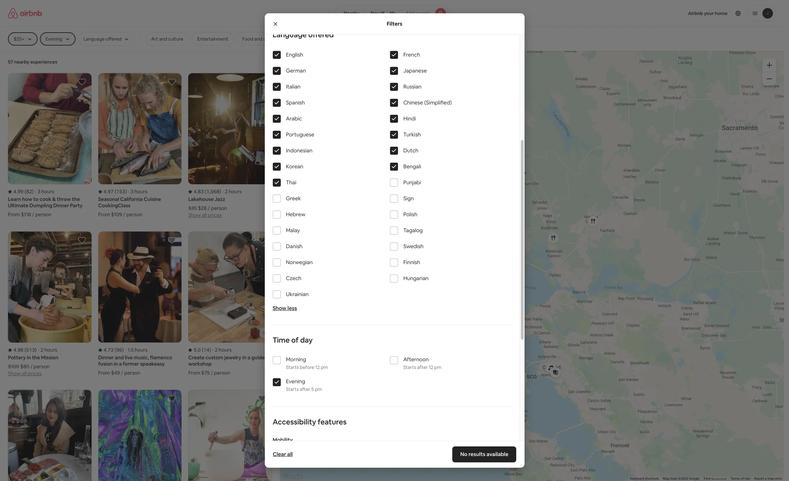Task type: describe. For each thing, give the bounding box(es) containing it.
english
[[286, 51, 303, 58]]

czech
[[286, 275, 302, 282]]

person inside seasonal california cuisine cookingclass from $109 / person
[[126, 212, 142, 218]]

(1,568)
[[205, 189, 221, 195]]

Art and culture button
[[145, 32, 189, 46]]

thai
[[286, 179, 296, 186]]

person inside pottery in the mission $100 $80 / person show all prices
[[34, 364, 50, 370]]

art and culture
[[151, 36, 183, 42]]

all inside lakehouse jazz $35 $28 / person show all prices
[[202, 212, 207, 219]]

a inside dinner and live music, flamenco fusion in a former speakeasy from $49 / person
[[119, 361, 122, 368]]

day
[[300, 336, 313, 345]]

starts for evening
[[286, 387, 299, 393]]

guests
[[416, 10, 430, 16]]

pottery in the mission group
[[8, 232, 92, 377]]

lakehouse
[[188, 196, 214, 203]]

art
[[151, 36, 158, 42]]

punjabi
[[404, 179, 421, 186]]

nearby button
[[335, 5, 365, 21]]

clear all button
[[269, 449, 296, 462]]

4.83
[[194, 189, 204, 195]]

57 nearby experiences
[[8, 59, 57, 65]]

ultimate
[[8, 203, 28, 209]]

· for 4.83 (1,568)
[[222, 189, 224, 195]]

4.97 out of 5 average rating,  153 reviews image
[[98, 189, 127, 195]]

sign
[[404, 195, 414, 202]]

from inside 'create custom jewelry in a guided workshop from $75 / person'
[[188, 370, 200, 377]]

turkish
[[404, 131, 421, 138]]

party
[[70, 203, 83, 209]]

terms
[[731, 478, 740, 481]]

offered
[[308, 30, 334, 39]]

dinner inside learn how to cook & throw the ultimate dumpling dinner party from $118 / person
[[53, 203, 69, 209]]

$80
[[20, 364, 29, 370]]

· 2 hours for in
[[38, 347, 57, 354]]

$35
[[188, 205, 197, 212]]

$100
[[8, 364, 19, 370]]

tagalog
[[404, 227, 423, 234]]

$118
[[21, 212, 31, 218]]

dinner inside dinner and live music, flamenco fusion in a former speakeasy from $49 / person
[[98, 355, 114, 361]]

hours for jazz
[[229, 189, 242, 195]]

5.0 out of 5 average rating,  14 reviews image
[[188, 347, 211, 354]]

4.98
[[13, 347, 23, 354]]

and for live
[[115, 355, 124, 361]]

pottery
[[8, 355, 26, 361]]

3 for 4.99 (82)
[[37, 189, 40, 195]]

report a map error
[[755, 478, 782, 481]]

in inside dinner and live music, flamenco fusion in a former speakeasy from $49 / person
[[114, 361, 118, 368]]

finnish
[[404, 259, 420, 266]]

no
[[461, 452, 468, 459]]

· for 4.98 (513)
[[38, 347, 39, 354]]

to
[[33, 196, 38, 203]]

in inside pottery in the mission $100 $80 / person show all prices
[[27, 355, 31, 361]]

5.0 (14)
[[194, 347, 211, 354]]

(simplified)
[[424, 99, 452, 106]]

starts for morning
[[286, 365, 299, 371]]

malay
[[286, 227, 300, 234]]

4.99 (82)
[[13, 189, 34, 195]]

show inside lakehouse jazz $35 $28 / person show all prices
[[188, 212, 201, 219]]

show less
[[273, 305, 297, 312]]

arabic
[[286, 115, 302, 122]]

from inside learn how to cook & throw the ultimate dumpling dinner party from $118 / person
[[8, 212, 20, 218]]

person inside learn how to cook & throw the ultimate dumpling dinner party from $118 / person
[[35, 212, 51, 218]]

filters dialog
[[265, 13, 525, 482]]

show inside pottery in the mission $100 $80 / person show all prices
[[8, 371, 21, 377]]

greek
[[286, 195, 301, 202]]

show all prices button for show
[[8, 370, 42, 377]]

music,
[[134, 355, 149, 361]]

add guests
[[406, 10, 430, 16]]

/ inside pottery in the mission $100 $80 / person show all prices
[[30, 364, 33, 370]]

5 inside the evening starts after 5 pm
[[311, 387, 314, 393]]

a inside 'create custom jewelry in a guided workshop from $75 / person'
[[248, 355, 250, 361]]

hungarian
[[404, 275, 429, 282]]

pottery in the mission $100 $80 / person show all prices
[[8, 355, 58, 377]]

spanish
[[286, 99, 305, 106]]

shortcuts
[[645, 478, 659, 481]]

terms of use
[[731, 478, 751, 481]]

2 for (513)
[[40, 347, 43, 354]]

/ inside learn how to cook & throw the ultimate dumpling dinner party from $118 / person
[[32, 212, 34, 218]]

keyboard
[[630, 478, 644, 481]]

4.83 out of 5 average rating,  1,568 reviews image
[[188, 189, 221, 195]]

ukrainian
[[286, 291, 309, 298]]

2 for (1,568)
[[225, 189, 228, 195]]

evening starts after 5 pm
[[286, 379, 322, 393]]

4.98 (513)
[[13, 347, 37, 354]]

Wellness button
[[376, 32, 406, 46]]

sports
[[288, 36, 302, 42]]

google
[[689, 478, 700, 481]]

$109
[[111, 212, 122, 218]]

prices inside pottery in the mission $100 $80 / person show all prices
[[28, 371, 42, 377]]

add to wishlist image
[[78, 395, 86, 403]]

4.99
[[13, 189, 23, 195]]

and for culture
[[159, 36, 167, 42]]

and for drink
[[254, 36, 262, 42]]

/ inside lakehouse jazz $35 $28 / person show all prices
[[208, 205, 210, 212]]

5.0
[[194, 347, 201, 354]]

hours for how
[[41, 189, 54, 195]]

workshop
[[188, 361, 212, 368]]

3 for 4.97 (153)
[[131, 189, 133, 195]]

12 for morning
[[315, 365, 320, 371]]

show all prices button for prices
[[188, 212, 222, 219]]

person inside 'create custom jewelry in a guided workshop from $75 / person'
[[214, 370, 230, 377]]

Nature and outdoors button
[[408, 32, 464, 46]]

· 1.5 hours
[[125, 347, 148, 354]]

terms of use link
[[731, 478, 751, 481]]

seasonal california cuisine cookingclass from $109 / person
[[98, 196, 161, 218]]

french
[[404, 51, 420, 58]]

zoom in image
[[767, 63, 772, 68]]

morning starts before 12 pm
[[286, 357, 328, 371]]

add to wishlist image for learn how to cook & throw the ultimate dumpling dinner party from $118 / person
[[78, 78, 86, 86]]

show less button
[[273, 305, 297, 312]]

throw
[[57, 196, 71, 203]]

add to wishlist image for dinner and live music, flamenco fusion in a former speakeasy from $49 / person
[[168, 237, 176, 245]]

how
[[22, 196, 32, 203]]

learn how to cook & throw the ultimate dumpling dinner party group
[[8, 73, 92, 218]]

hebrew
[[286, 211, 306, 218]]

clear all
[[273, 452, 293, 459]]

add guests button
[[400, 5, 449, 21]]

speakeasy
[[140, 361, 165, 368]]

of for terms
[[741, 478, 744, 481]]

Tours button
[[311, 32, 334, 46]]

seasonal
[[98, 196, 119, 203]]

nearby
[[344, 10, 360, 16]]

(96)
[[115, 347, 124, 354]]

learn
[[8, 196, 21, 203]]

learn how to cook & throw the ultimate dumpling dinner party from $118 / person
[[8, 196, 83, 218]]

culture
[[168, 36, 183, 42]]

· 2 hours for custom
[[212, 347, 232, 354]]

former
[[123, 361, 139, 368]]

create
[[188, 355, 204, 361]]

/ inside 'create custom jewelry in a guided workshop from $75 / person'
[[211, 370, 213, 377]]

afternoon
[[404, 357, 429, 364]]

mobility
[[273, 437, 293, 444]]

5 inside button
[[704, 478, 706, 481]]

keyboard shortcuts
[[630, 478, 659, 481]]



Task type: vqa. For each thing, say whether or not it's contained in the screenshot.
hours
yes



Task type: locate. For each thing, give the bounding box(es) containing it.
· 3 hours inside seasonal california cuisine cookingclass group
[[128, 189, 147, 195]]

0 vertical spatial dinner
[[53, 203, 69, 209]]

lakehouse jazz group
[[188, 73, 272, 219]]

4.73 (96)
[[104, 347, 124, 354]]

nov 15 – 30 button
[[365, 5, 401, 21]]

dinner
[[53, 203, 69, 209], [98, 355, 114, 361]]

2 vertical spatial show
[[8, 371, 21, 377]]

add to wishlist image inside learn how to cook & throw the ultimate dumpling dinner party "group"
[[78, 78, 86, 86]]

pm for afternoon
[[435, 365, 442, 371]]

· 2 hours up 'custom'
[[212, 347, 232, 354]]

from inside seasonal california cuisine cookingclass from $109 / person
[[98, 212, 110, 218]]

food
[[242, 36, 253, 42]]

2 inside lakehouse jazz group
[[225, 189, 228, 195]]

lakehouse jazz $35 $28 / person show all prices
[[188, 196, 227, 219]]

show all prices button
[[188, 212, 222, 219], [8, 370, 42, 377]]

12 down afternoon
[[429, 365, 434, 371]]

from left $109
[[98, 212, 110, 218]]

korean
[[286, 163, 303, 170]]

2 inside the create custom jewelry in a guided workshop 'group'
[[215, 347, 218, 354]]

· left the 1.5
[[125, 347, 126, 354]]

2 horizontal spatial show
[[273, 305, 286, 312]]

1.5
[[128, 347, 134, 354]]

12 inside morning starts before 12 pm
[[315, 365, 320, 371]]

1 horizontal spatial and
[[159, 36, 167, 42]]

the down (513)
[[32, 355, 40, 361]]

· inside lakehouse jazz group
[[222, 189, 224, 195]]

show down $100
[[8, 371, 21, 377]]

dinner left party
[[53, 203, 69, 209]]

· right (14)
[[212, 347, 214, 354]]

starts down the morning
[[286, 365, 299, 371]]

and inside dinner and live music, flamenco fusion in a former speakeasy from $49 / person
[[115, 355, 124, 361]]

· for 5.0 (14)
[[212, 347, 214, 354]]

15
[[380, 10, 385, 16]]

dutch
[[404, 147, 419, 154]]

· inside pottery in the mission group
[[38, 347, 39, 354]]

· 3 hours for cuisine
[[128, 189, 147, 195]]

· inside seasonal california cuisine cookingclass group
[[128, 189, 129, 195]]

· 2 hours up 'mission'
[[38, 347, 57, 354]]

all right the clear
[[287, 452, 293, 459]]

· 2 hours inside lakehouse jazz group
[[222, 189, 242, 195]]

Entertainment button
[[192, 32, 234, 46]]

1 horizontal spatial 5
[[704, 478, 706, 481]]

0 horizontal spatial in
[[27, 355, 31, 361]]

· 3 hours up cook at the top left
[[35, 189, 54, 195]]

hours inside learn how to cook & throw the ultimate dumpling dinner party "group"
[[41, 189, 54, 195]]

add to wishlist image inside seasonal california cuisine cookingclass group
[[168, 78, 176, 86]]

0 vertical spatial 5
[[311, 387, 314, 393]]

all down $80
[[22, 371, 27, 377]]

evening
[[286, 379, 305, 386]]

russian
[[404, 83, 422, 90]]

1 horizontal spatial dinner
[[98, 355, 114, 361]]

· inside the create custom jewelry in a guided workshop 'group'
[[212, 347, 214, 354]]

· 3 hours inside learn how to cook & throw the ultimate dumpling dinner party "group"
[[35, 189, 54, 195]]

4.83 (1,568)
[[194, 189, 221, 195]]

1 12 from the left
[[315, 365, 320, 371]]

0 vertical spatial show
[[188, 212, 201, 219]]

none search field containing nearby
[[335, 5, 449, 21]]

pm inside the evening starts after 5 pm
[[315, 387, 322, 393]]

1 horizontal spatial 2
[[215, 347, 218, 354]]

1 3 from the left
[[37, 189, 40, 195]]

4.73
[[104, 347, 114, 354]]

starts inside "afternoon starts after 12 pm"
[[404, 365, 416, 371]]

0 vertical spatial the
[[72, 196, 80, 203]]

1 horizontal spatial of
[[741, 478, 744, 481]]

after for afternoon
[[417, 365, 428, 371]]

2 up 'custom'
[[215, 347, 218, 354]]

· right (513)
[[38, 347, 39, 354]]

data
[[671, 478, 678, 481]]

3 inside learn how to cook & throw the ultimate dumpling dinner party "group"
[[37, 189, 40, 195]]

language offered
[[273, 30, 334, 39]]

of
[[291, 336, 299, 345], [741, 478, 744, 481]]

from down ultimate
[[8, 212, 20, 218]]

0 horizontal spatial 12
[[315, 365, 320, 371]]

map
[[663, 478, 670, 481]]

2 for (14)
[[215, 347, 218, 354]]

google map
showing 24 experiences. region
[[280, 51, 784, 482]]

0 vertical spatial all
[[202, 212, 207, 219]]

hours right (1,568)
[[229, 189, 242, 195]]

person down 'mission'
[[34, 364, 50, 370]]

· 2 hours inside pottery in the mission group
[[38, 347, 57, 354]]

and left drink
[[254, 36, 262, 42]]

no results available
[[461, 452, 509, 459]]

4.73 out of 5 average rating,  96 reviews image
[[98, 347, 124, 354]]

dinner and live music, flamenco fusion in a former speakeasy from $49 / person
[[98, 355, 172, 377]]

1 horizontal spatial 12
[[429, 365, 434, 371]]

2 inside pottery in the mission group
[[40, 347, 43, 354]]

2 up 'mission'
[[40, 347, 43, 354]]

a left guided
[[248, 355, 250, 361]]

a left "map"
[[765, 478, 767, 481]]

dinner down 4.73
[[98, 355, 114, 361]]

0 horizontal spatial show all prices button
[[8, 370, 42, 377]]

person down the dumpling
[[35, 212, 51, 218]]

seasonal california cuisine cookingclass group
[[98, 73, 182, 218]]

1 vertical spatial show all prices button
[[8, 370, 42, 377]]

12 for afternoon
[[429, 365, 434, 371]]

1 vertical spatial prices
[[28, 371, 42, 377]]

report
[[755, 478, 765, 481]]

guided
[[252, 355, 268, 361]]

the inside learn how to cook & throw the ultimate dumpling dinner party from $118 / person
[[72, 196, 80, 203]]

google image
[[282, 473, 304, 482]]

add to wishlist image for seasonal california cuisine cookingclass from $109 / person
[[168, 78, 176, 86]]

4.97
[[104, 189, 114, 195]]

Sightseeing button
[[337, 32, 373, 46]]

portuguese
[[286, 131, 314, 138]]

german
[[286, 67, 306, 74]]

prices inside lakehouse jazz $35 $28 / person show all prices
[[208, 212, 222, 219]]

keyboard shortcuts button
[[630, 477, 659, 482]]

and down (96)
[[115, 355, 124, 361]]

hours inside lakehouse jazz group
[[229, 189, 242, 195]]

cuisine
[[144, 196, 161, 203]]

language
[[273, 30, 307, 39]]

show all prices button inside lakehouse jazz group
[[188, 212, 222, 219]]

2 3 from the left
[[131, 189, 133, 195]]

1 horizontal spatial prices
[[208, 212, 222, 219]]

· inside dinner and live music, flamenco fusion in a former speakeasy group
[[125, 347, 126, 354]]

starts down evening
[[286, 387, 299, 393]]

1 horizontal spatial show
[[188, 212, 201, 219]]

results
[[469, 452, 486, 459]]

1 vertical spatial dinner
[[98, 355, 114, 361]]

in right jewelry
[[242, 355, 247, 361]]

prices down $80
[[28, 371, 42, 377]]

from down workshop
[[188, 370, 200, 377]]

pm inside morning starts before 12 pm
[[321, 365, 328, 371]]

· 3 hours up california
[[128, 189, 147, 195]]

1 horizontal spatial in
[[114, 361, 118, 368]]

2
[[225, 189, 228, 195], [40, 347, 43, 354], [215, 347, 218, 354]]

of left day
[[291, 336, 299, 345]]

add
[[406, 10, 415, 16]]

person down former
[[124, 370, 140, 377]]

· right (153) on the top left
[[128, 189, 129, 195]]

show all prices button down pottery on the bottom of page
[[8, 370, 42, 377]]

starts
[[286, 365, 299, 371], [404, 365, 416, 371], [286, 387, 299, 393]]

0 horizontal spatial prices
[[28, 371, 42, 377]]

1 horizontal spatial · 3 hours
[[128, 189, 147, 195]]

add to wishlist image for pottery in the mission $100 $80 / person show all prices
[[78, 237, 86, 245]]

3 inside seasonal california cuisine cookingclass group
[[131, 189, 133, 195]]

error
[[775, 478, 782, 481]]

· for 4.97 (153)
[[128, 189, 129, 195]]

flamenco
[[150, 355, 172, 361]]

1 vertical spatial 5
[[704, 478, 706, 481]]

5 km button
[[702, 477, 729, 482]]

5 left km at the right bottom of page
[[704, 478, 706, 481]]

3 up california
[[131, 189, 133, 195]]

1 horizontal spatial the
[[72, 196, 80, 203]]

0 horizontal spatial show
[[8, 371, 21, 377]]

create custom jewelry in a guided workshop group
[[188, 232, 272, 377]]

hours up jewelry
[[219, 347, 232, 354]]

12 right before at the left of the page
[[315, 365, 320, 371]]

/ inside seasonal california cuisine cookingclass from $109 / person
[[123, 212, 125, 218]]

add to wishlist image
[[78, 78, 86, 86], [168, 78, 176, 86], [258, 78, 266, 86], [78, 237, 86, 245], [168, 237, 176, 245], [258, 237, 266, 245], [168, 395, 176, 403], [258, 395, 266, 403]]

after down afternoon
[[417, 365, 428, 371]]

/ right $80
[[30, 364, 33, 370]]

zoom out image
[[767, 76, 772, 82]]

no results available link
[[453, 447, 517, 463]]

0 vertical spatial show all prices button
[[188, 212, 222, 219]]

4.98 out of 5 average rating,  513 reviews image
[[8, 347, 37, 354]]

and inside food and drink button
[[254, 36, 262, 42]]

1 horizontal spatial show all prices button
[[188, 212, 222, 219]]

0 horizontal spatial all
[[22, 371, 27, 377]]

1 vertical spatial all
[[22, 371, 27, 377]]

from inside dinner and live music, flamenco fusion in a former speakeasy from $49 / person
[[98, 370, 110, 377]]

hours inside dinner and live music, flamenco fusion in a former speakeasy group
[[135, 347, 148, 354]]

4.99 out of 5 average rating,  82 reviews image
[[8, 189, 34, 195]]

2 12 from the left
[[429, 365, 434, 371]]

food and drink
[[242, 36, 274, 42]]

5 km
[[704, 478, 712, 481]]

0 horizontal spatial 5
[[311, 387, 314, 393]]

0 vertical spatial prices
[[208, 212, 222, 219]]

1 vertical spatial show
[[273, 305, 286, 312]]

from down 'fusion'
[[98, 370, 110, 377]]

0 horizontal spatial and
[[115, 355, 124, 361]]

hours
[[41, 189, 54, 195], [135, 189, 147, 195], [229, 189, 242, 195], [44, 347, 57, 354], [135, 347, 148, 354], [219, 347, 232, 354]]

all
[[202, 212, 207, 219], [22, 371, 27, 377], [287, 452, 293, 459]]

person inside dinner and live music, flamenco fusion in a former speakeasy from $49 / person
[[124, 370, 140, 377]]

indonesian
[[286, 147, 313, 154]]

0 horizontal spatial of
[[291, 336, 299, 345]]

Food and drink button
[[237, 32, 280, 46]]

0 horizontal spatial · 3 hours
[[35, 189, 54, 195]]

1 horizontal spatial 3
[[131, 189, 133, 195]]

show all prices button down lakehouse
[[188, 212, 222, 219]]

clear
[[273, 452, 286, 459]]

starts down afternoon
[[404, 365, 416, 371]]

$75
[[201, 370, 210, 377]]

/ right $75
[[211, 370, 213, 377]]

profile element
[[457, 0, 776, 27]]

km
[[707, 478, 711, 481]]

2 horizontal spatial 2
[[225, 189, 228, 195]]

12 inside "afternoon starts after 12 pm"
[[429, 365, 434, 371]]

/ right $28
[[208, 205, 210, 212]]

after inside "afternoon starts after 12 pm"
[[417, 365, 428, 371]]

filters
[[387, 20, 403, 27]]

hours inside seasonal california cuisine cookingclass group
[[135, 189, 147, 195]]

person down california
[[126, 212, 142, 218]]

None search field
[[335, 5, 449, 21]]

all inside pottery in the mission $100 $80 / person show all prices
[[22, 371, 27, 377]]

chinese (simplified)
[[404, 99, 452, 106]]

and right the art
[[159, 36, 167, 42]]

2 horizontal spatial and
[[254, 36, 262, 42]]

the right the throw
[[72, 196, 80, 203]]

in inside 'create custom jewelry in a guided workshop from $75 / person'
[[242, 355, 247, 361]]

2 vertical spatial all
[[287, 452, 293, 459]]

2 up jazz
[[225, 189, 228, 195]]

before
[[300, 365, 314, 371]]

after down evening
[[300, 387, 310, 393]]

after for evening
[[300, 387, 310, 393]]

prices down jazz
[[208, 212, 222, 219]]

drink
[[263, 36, 274, 42]]

california
[[120, 196, 143, 203]]

a up $49 at the bottom left of the page
[[119, 361, 122, 368]]

1 vertical spatial the
[[32, 355, 40, 361]]

italian
[[286, 83, 301, 90]]

$28
[[198, 205, 207, 212]]

add to wishlist image inside the create custom jewelry in a guided workshop 'group'
[[258, 237, 266, 245]]

2 horizontal spatial all
[[287, 452, 293, 459]]

tours
[[316, 36, 328, 42]]

2 horizontal spatial in
[[242, 355, 247, 361]]

dinner and live music, flamenco fusion in a former speakeasy group
[[98, 232, 182, 377]]

©2023
[[678, 478, 688, 481]]

jewelry
[[224, 355, 241, 361]]

0 horizontal spatial dinner
[[53, 203, 69, 209]]

available
[[487, 452, 509, 459]]

hours up california
[[135, 189, 147, 195]]

add to wishlist image for create custom jewelry in a guided workshop from $75 / person
[[258, 237, 266, 245]]

/ right $118
[[32, 212, 34, 218]]

2 · 3 hours from the left
[[128, 189, 147, 195]]

1 vertical spatial after
[[300, 387, 310, 393]]

person inside lakehouse jazz $35 $28 / person show all prices
[[211, 205, 227, 212]]

norwegian
[[286, 259, 313, 266]]

pm for evening
[[315, 387, 322, 393]]

starts inside the evening starts after 5 pm
[[286, 387, 299, 393]]

1 horizontal spatial after
[[417, 365, 428, 371]]

5 down before at the left of the page
[[311, 387, 314, 393]]

· 3 hours for to
[[35, 189, 54, 195]]

experiences
[[30, 59, 57, 65]]

hours for in
[[44, 347, 57, 354]]

starts for afternoon
[[404, 365, 416, 371]]

/ inside dinner and live music, flamenco fusion in a former speakeasy from $49 / person
[[121, 370, 123, 377]]

· for 4.73 (96)
[[125, 347, 126, 354]]

0 horizontal spatial a
[[119, 361, 122, 368]]

person down jazz
[[211, 205, 227, 212]]

· 2 hours for jazz
[[222, 189, 242, 195]]

· inside learn how to cook & throw the ultimate dumpling dinner party "group"
[[35, 189, 36, 195]]

hours up cook at the top left
[[41, 189, 54, 195]]

/ right $109
[[123, 212, 125, 218]]

· right '(82)'
[[35, 189, 36, 195]]

all down $28
[[202, 212, 207, 219]]

2 horizontal spatial a
[[765, 478, 767, 481]]

cook
[[40, 196, 51, 203]]

and inside art and culture button
[[159, 36, 167, 42]]

the inside pottery in the mission $100 $80 / person show all prices
[[32, 355, 40, 361]]

danish
[[286, 243, 303, 250]]

add to wishlist image for lakehouse jazz $35 $28 / person show all prices
[[258, 78, 266, 86]]

pm for morning
[[321, 365, 328, 371]]

57
[[8, 59, 13, 65]]

/ right $49 at the bottom left of the page
[[121, 370, 123, 377]]

map
[[768, 478, 775, 481]]

12
[[315, 365, 320, 371], [429, 365, 434, 371]]

starts inside morning starts before 12 pm
[[286, 365, 299, 371]]

features
[[318, 418, 347, 427]]

· 2 hours up jazz
[[222, 189, 242, 195]]

nearby
[[14, 59, 29, 65]]

0 vertical spatial after
[[417, 365, 428, 371]]

hours for and
[[135, 347, 148, 354]]

nov
[[371, 10, 379, 16]]

in down (513)
[[27, 355, 31, 361]]

of for time
[[291, 336, 299, 345]]

show inside filters dialog
[[273, 305, 286, 312]]

· for 4.99 (82)
[[35, 189, 36, 195]]

accessibility
[[273, 418, 316, 427]]

live
[[125, 355, 133, 361]]

0 horizontal spatial the
[[32, 355, 40, 361]]

show all prices button inside pottery in the mission group
[[8, 370, 42, 377]]

hours for custom
[[219, 347, 232, 354]]

Sports button
[[283, 32, 308, 46]]

hours inside pottery in the mission group
[[44, 347, 57, 354]]

bengali
[[404, 163, 421, 170]]

japanese
[[404, 67, 427, 74]]

· 2 hours inside the create custom jewelry in a guided workshop 'group'
[[212, 347, 232, 354]]

1 horizontal spatial all
[[202, 212, 207, 219]]

hours up 'mission'
[[44, 347, 57, 354]]

jazz
[[215, 196, 225, 203]]

0 horizontal spatial 3
[[37, 189, 40, 195]]

hours for california
[[135, 189, 147, 195]]

add to wishlist image inside dinner and live music, flamenco fusion in a former speakeasy group
[[168, 237, 176, 245]]

pm inside "afternoon starts after 12 pm"
[[435, 365, 442, 371]]

(513)
[[24, 347, 37, 354]]

show left less
[[273, 305, 286, 312]]

swedish
[[404, 243, 424, 250]]

hours inside the create custom jewelry in a guided workshop 'group'
[[219, 347, 232, 354]]

· up jazz
[[222, 189, 224, 195]]

in up $49 at the bottom left of the page
[[114, 361, 118, 368]]

all inside button
[[287, 452, 293, 459]]

add to wishlist image inside lakehouse jazz group
[[258, 78, 266, 86]]

1 vertical spatial of
[[741, 478, 744, 481]]

0 horizontal spatial 2
[[40, 347, 43, 354]]

accessibility features
[[273, 418, 347, 427]]

· 3 hours
[[35, 189, 54, 195], [128, 189, 147, 195]]

custom
[[206, 355, 223, 361]]

hours up music,
[[135, 347, 148, 354]]

(82)
[[24, 189, 34, 195]]

of inside filters dialog
[[291, 336, 299, 345]]

0 vertical spatial of
[[291, 336, 299, 345]]

1 · 3 hours from the left
[[35, 189, 54, 195]]

0 horizontal spatial after
[[300, 387, 310, 393]]

the
[[72, 196, 80, 203], [32, 355, 40, 361]]

1 horizontal spatial a
[[248, 355, 250, 361]]

add to wishlist image inside pottery in the mission group
[[78, 237, 86, 245]]

after inside the evening starts after 5 pm
[[300, 387, 310, 393]]

of left use
[[741, 478, 744, 481]]

3 up to
[[37, 189, 40, 195]]

person right $75
[[214, 370, 230, 377]]

show down $35
[[188, 212, 201, 219]]

and
[[159, 36, 167, 42], [254, 36, 262, 42], [115, 355, 124, 361]]

chinese
[[404, 99, 423, 106]]



